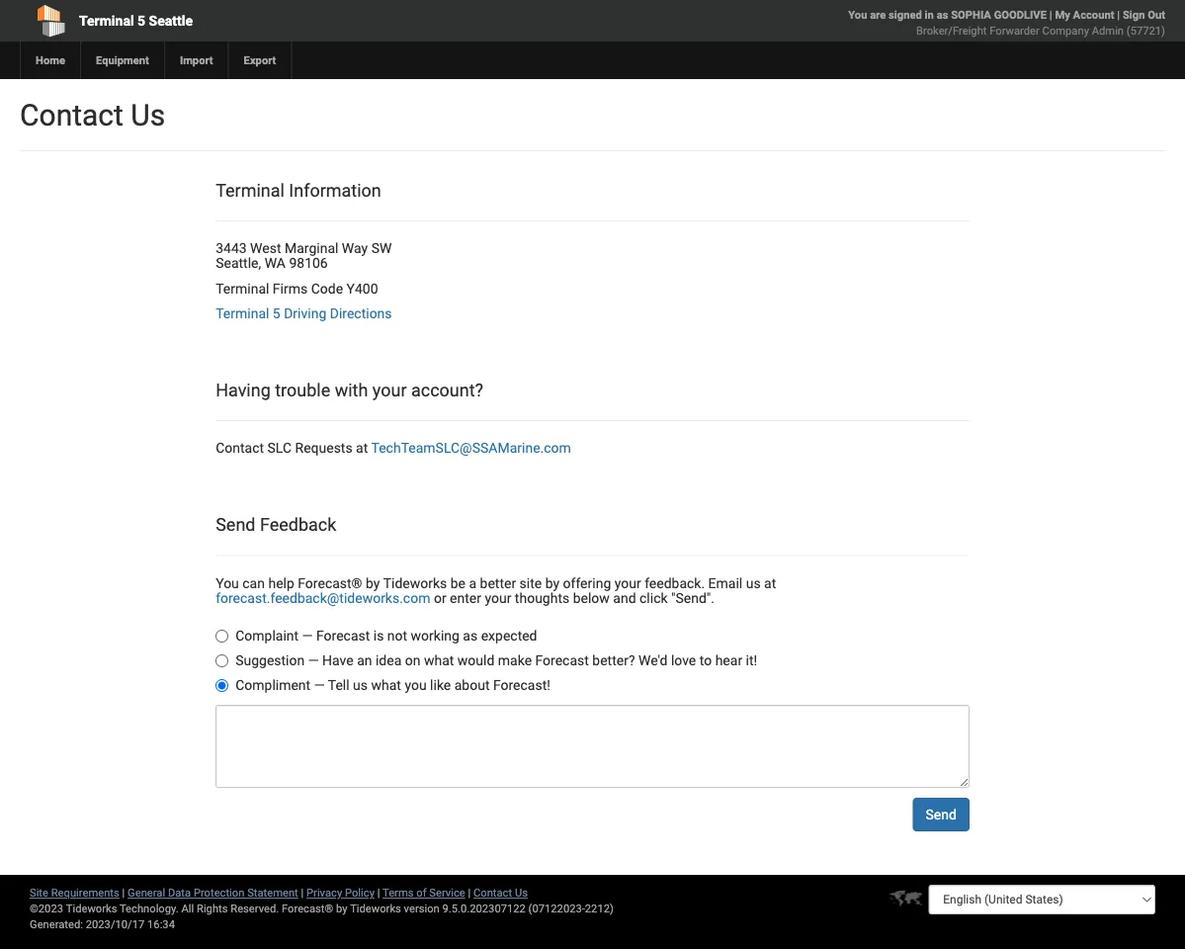 Task type: locate. For each thing, give the bounding box(es) containing it.
complaint — forecast is not working as expected
[[235, 627, 537, 644]]

hear
[[715, 652, 743, 668]]

(07122023-
[[529, 902, 585, 915]]

your right below
[[615, 575, 641, 591]]

0 vertical spatial —
[[302, 627, 313, 644]]

data
[[168, 886, 191, 899]]

tideworks down policy
[[350, 902, 401, 915]]

terminal
[[79, 12, 134, 29], [216, 180, 285, 201], [216, 280, 269, 297], [216, 305, 269, 322]]

us
[[746, 575, 761, 591], [353, 677, 368, 693]]

0 horizontal spatial contact
[[20, 97, 123, 132]]

1 horizontal spatial us
[[515, 886, 528, 899]]

wa
[[265, 255, 286, 272]]

rights
[[197, 902, 228, 915]]

code
[[311, 280, 343, 297]]

by
[[366, 575, 380, 591], [545, 575, 560, 591], [336, 902, 348, 915]]

at right requests on the top
[[356, 440, 368, 456]]

1 horizontal spatial as
[[937, 8, 948, 21]]

— left have at the left of page
[[308, 652, 319, 668]]

idea
[[376, 652, 402, 668]]

0 horizontal spatial us
[[353, 677, 368, 693]]

1 horizontal spatial 5
[[273, 305, 281, 322]]

feedback
[[260, 515, 336, 535]]

1 vertical spatial at
[[764, 575, 776, 591]]

privacy
[[307, 886, 342, 899]]

forecast!
[[493, 677, 551, 693]]

1 vertical spatial tideworks
[[350, 902, 401, 915]]

0 vertical spatial contact
[[20, 97, 123, 132]]

feedback.
[[645, 575, 705, 591]]

send button
[[913, 798, 970, 832]]

slc
[[267, 440, 292, 456]]

0 horizontal spatial us
[[131, 97, 165, 132]]

2023/10/17
[[86, 918, 145, 931]]

signed
[[889, 8, 922, 21]]

us right tell
[[353, 677, 368, 693]]

contact
[[20, 97, 123, 132], [216, 440, 264, 456], [474, 886, 512, 899]]

you left can
[[216, 575, 239, 591]]

1 vertical spatial as
[[463, 627, 478, 644]]

1 vertical spatial forecast
[[535, 652, 589, 668]]

can
[[242, 575, 265, 591]]

admin
[[1092, 24, 1124, 37]]

general data protection statement link
[[128, 886, 298, 899]]

as up would
[[463, 627, 478, 644]]

contact left slc
[[216, 440, 264, 456]]

1 horizontal spatial at
[[764, 575, 776, 591]]

contact us
[[20, 97, 165, 132]]

1 horizontal spatial what
[[424, 652, 454, 668]]

terms of service link
[[383, 886, 465, 899]]

1 vertical spatial 5
[[273, 305, 281, 322]]

what down idea
[[371, 677, 401, 693]]

your right with
[[373, 380, 407, 401]]

1 vertical spatial us
[[515, 886, 528, 899]]

technology.
[[120, 902, 179, 915]]

— for forecast
[[302, 627, 313, 644]]

make
[[498, 652, 532, 668]]

0 vertical spatial us
[[746, 575, 761, 591]]

0 vertical spatial send
[[216, 515, 256, 535]]

having trouble with your account?
[[216, 380, 484, 401]]

0 vertical spatial forecast®
[[298, 575, 362, 591]]

not
[[387, 627, 407, 644]]

1 vertical spatial you
[[216, 575, 239, 591]]

contact up 9.5.0.202307122
[[474, 886, 512, 899]]

forecast® inside you can help forecast® by tideworks be a better site by offering your feedback. email us at forecast.feedback@tideworks.com or enter your thoughts below and click "send".
[[298, 575, 362, 591]]

you inside you are signed in as sophia goodlive | my account | sign out broker/freight forwarder company admin (57721)
[[849, 8, 867, 21]]

0 horizontal spatial as
[[463, 627, 478, 644]]

by right site
[[545, 575, 560, 591]]

5 left seattle
[[138, 12, 145, 29]]

5
[[138, 12, 145, 29], [273, 305, 281, 322]]

email
[[708, 575, 743, 591]]

send for send
[[926, 806, 957, 823]]

at right email
[[764, 575, 776, 591]]

0 vertical spatial 5
[[138, 12, 145, 29]]

us down equipment
[[131, 97, 165, 132]]

you inside you can help forecast® by tideworks be a better site by offering your feedback. email us at forecast.feedback@tideworks.com or enter your thoughts below and click "send".
[[216, 575, 239, 591]]

home link
[[20, 42, 80, 79]]

site requirements link
[[30, 886, 119, 899]]

contact slc requests at techteamslc@ssamarine.com
[[216, 440, 571, 456]]

us
[[131, 97, 165, 132], [515, 886, 528, 899]]

statement
[[247, 886, 298, 899]]

0 vertical spatial you
[[849, 8, 867, 21]]

1 vertical spatial send
[[926, 806, 957, 823]]

would
[[458, 652, 495, 668]]

forecast®
[[298, 575, 362, 591], [282, 902, 333, 915]]

forecast right make
[[535, 652, 589, 668]]

tideworks
[[383, 575, 447, 591], [350, 902, 401, 915]]

us up 9.5.0.202307122
[[515, 886, 528, 899]]

by up is
[[366, 575, 380, 591]]

home
[[36, 54, 65, 67]]

2 horizontal spatial your
[[615, 575, 641, 591]]

0 horizontal spatial by
[[336, 902, 348, 915]]

|
[[1050, 8, 1052, 21], [1117, 8, 1120, 21], [122, 886, 125, 899], [301, 886, 304, 899], [377, 886, 380, 899], [468, 886, 471, 899]]

1 vertical spatial what
[[371, 677, 401, 693]]

better?
[[592, 652, 635, 668]]

©2023 tideworks
[[30, 902, 117, 915]]

1 horizontal spatial contact
[[216, 440, 264, 456]]

what up like
[[424, 652, 454, 668]]

as
[[937, 8, 948, 21], [463, 627, 478, 644]]

seattle,
[[216, 255, 261, 272]]

information
[[289, 180, 381, 201]]

None radio
[[216, 655, 229, 667]]

2212)
[[585, 902, 614, 915]]

send feedback
[[216, 515, 336, 535]]

2 vertical spatial contact
[[474, 886, 512, 899]]

forecast
[[316, 627, 370, 644], [535, 652, 589, 668]]

by down privacy policy link
[[336, 902, 348, 915]]

1 horizontal spatial us
[[746, 575, 761, 591]]

— left tell
[[314, 677, 325, 693]]

of
[[416, 886, 427, 899]]

send inside button
[[926, 806, 957, 823]]

your
[[373, 380, 407, 401], [615, 575, 641, 591], [485, 590, 512, 606]]

expected
[[481, 627, 537, 644]]

1 vertical spatial —
[[308, 652, 319, 668]]

— for tell
[[314, 677, 325, 693]]

None text field
[[216, 705, 970, 788]]

below
[[573, 590, 610, 606]]

1 vertical spatial contact
[[216, 440, 264, 456]]

0 horizontal spatial what
[[371, 677, 401, 693]]

us right email
[[746, 575, 761, 591]]

out
[[1148, 8, 1166, 21]]

you left are on the top right
[[849, 8, 867, 21]]

forecast® inside site requirements | general data protection statement | privacy policy | terms of service | contact us ©2023 tideworks technology. all rights reserved. forecast® by tideworks version 9.5.0.202307122 (07122023-2212) generated: 2023/10/17 16:34
[[282, 902, 333, 915]]

tideworks left "be"
[[383, 575, 447, 591]]

2 horizontal spatial contact
[[474, 886, 512, 899]]

at
[[356, 440, 368, 456], [764, 575, 776, 591]]

in
[[925, 8, 934, 21]]

send for send feedback
[[216, 515, 256, 535]]

send
[[216, 515, 256, 535], [926, 806, 957, 823]]

on
[[405, 652, 421, 668]]

contact for contact slc requests at techteamslc@ssamarine.com
[[216, 440, 264, 456]]

0 vertical spatial forecast
[[316, 627, 370, 644]]

0 vertical spatial what
[[424, 652, 454, 668]]

1 vertical spatial forecast®
[[282, 902, 333, 915]]

0 horizontal spatial your
[[373, 380, 407, 401]]

site
[[520, 575, 542, 591]]

0 horizontal spatial send
[[216, 515, 256, 535]]

0 horizontal spatial at
[[356, 440, 368, 456]]

forecast® down privacy at the left of the page
[[282, 902, 333, 915]]

as right in
[[937, 8, 948, 21]]

contact inside site requirements | general data protection statement | privacy policy | terms of service | contact us ©2023 tideworks technology. all rights reserved. forecast® by tideworks version 9.5.0.202307122 (07122023-2212) generated: 2023/10/17 16:34
[[474, 886, 512, 899]]

help
[[268, 575, 294, 591]]

forecast up have at the left of page
[[316, 627, 370, 644]]

marginal
[[285, 240, 339, 256]]

0 vertical spatial tideworks
[[383, 575, 447, 591]]

0 horizontal spatial you
[[216, 575, 239, 591]]

1 horizontal spatial send
[[926, 806, 957, 823]]

0 vertical spatial as
[[937, 8, 948, 21]]

account
[[1073, 8, 1115, 21]]

— right complaint
[[302, 627, 313, 644]]

None radio
[[216, 630, 229, 643], [216, 679, 229, 692], [216, 630, 229, 643], [216, 679, 229, 692]]

forecast® right help
[[298, 575, 362, 591]]

1 horizontal spatial forecast
[[535, 652, 589, 668]]

us inside you can help forecast® by tideworks be a better site by offering your feedback. email us at forecast.feedback@tideworks.com or enter your thoughts below and click "send".
[[746, 575, 761, 591]]

your right a
[[485, 590, 512, 606]]

offering
[[563, 575, 611, 591]]

0 vertical spatial us
[[131, 97, 165, 132]]

1 horizontal spatial you
[[849, 8, 867, 21]]

1 vertical spatial us
[[353, 677, 368, 693]]

contact down home
[[20, 97, 123, 132]]

2 vertical spatial —
[[314, 677, 325, 693]]

goodlive
[[994, 8, 1047, 21]]

way
[[342, 240, 368, 256]]

5 down firms
[[273, 305, 281, 322]]

as inside you are signed in as sophia goodlive | my account | sign out broker/freight forwarder company admin (57721)
[[937, 8, 948, 21]]



Task type: vqa. For each thing, say whether or not it's contained in the screenshot.
requesting
no



Task type: describe. For each thing, give the bounding box(es) containing it.
| left my on the right of page
[[1050, 8, 1052, 21]]

protection
[[194, 886, 245, 899]]

forecast.feedback@tideworks.com
[[216, 590, 430, 606]]

3443
[[216, 240, 247, 256]]

compliment — tell us what you like about forecast!
[[235, 677, 551, 693]]

sign out link
[[1123, 8, 1166, 21]]

| up 9.5.0.202307122
[[468, 886, 471, 899]]

terminal 5 driving directions link
[[216, 305, 392, 322]]

contact us link
[[474, 886, 528, 899]]

equipment link
[[80, 42, 164, 79]]

you are signed in as sophia goodlive | my account | sign out broker/freight forwarder company admin (57721)
[[849, 8, 1166, 37]]

have
[[322, 652, 354, 668]]

requirements
[[51, 886, 119, 899]]

| left general
[[122, 886, 125, 899]]

enter
[[450, 590, 481, 606]]

export
[[244, 54, 276, 67]]

0 vertical spatial at
[[356, 440, 368, 456]]

techteamslc@ssamarine.com link
[[371, 440, 571, 456]]

you can help forecast® by tideworks be a better site by offering your feedback. email us at forecast.feedback@tideworks.com or enter your thoughts below and click "send".
[[216, 575, 776, 606]]

directions
[[330, 305, 392, 322]]

thoughts
[[515, 590, 570, 606]]

site requirements | general data protection statement | privacy policy | terms of service | contact us ©2023 tideworks technology. all rights reserved. forecast® by tideworks version 9.5.0.202307122 (07122023-2212) generated: 2023/10/17 16:34
[[30, 886, 614, 931]]

are
[[870, 8, 886, 21]]

firms
[[273, 280, 308, 297]]

forecast.feedback@tideworks.com link
[[216, 590, 430, 606]]

— for have
[[308, 652, 319, 668]]

suggestion
[[235, 652, 305, 668]]

you for you can help forecast® by tideworks be a better site by offering your feedback. email us at forecast.feedback@tideworks.com or enter your thoughts below and click "send".
[[216, 575, 239, 591]]

and
[[613, 590, 636, 606]]

3443 west marginal way sw seattle, wa 98106 terminal firms code y400 terminal 5 driving directions
[[216, 240, 392, 322]]

5 inside 3443 west marginal way sw seattle, wa 98106 terminal firms code y400 terminal 5 driving directions
[[273, 305, 281, 322]]

compliment
[[235, 677, 311, 693]]

| left sign
[[1117, 8, 1120, 21]]

9.5.0.202307122
[[442, 902, 526, 915]]

at inside you can help forecast® by tideworks be a better site by offering your feedback. email us at forecast.feedback@tideworks.com or enter your thoughts below and click "send".
[[764, 575, 776, 591]]

us inside site requirements | general data protection statement | privacy policy | terms of service | contact us ©2023 tideworks technology. all rights reserved. forecast® by tideworks version 9.5.0.202307122 (07122023-2212) generated: 2023/10/17 16:34
[[515, 886, 528, 899]]

tideworks inside you can help forecast® by tideworks be a better site by offering your feedback. email us at forecast.feedback@tideworks.com or enter your thoughts below and click "send".
[[383, 575, 447, 591]]

techteamslc@ssamarine.com
[[371, 440, 571, 456]]

a
[[469, 575, 477, 591]]

complaint
[[235, 627, 299, 644]]

terminal information
[[216, 180, 381, 201]]

tideworks inside site requirements | general data protection statement | privacy policy | terms of service | contact us ©2023 tideworks technology. all rights reserved. forecast® by tideworks version 9.5.0.202307122 (07122023-2212) generated: 2023/10/17 16:34
[[350, 902, 401, 915]]

export link
[[228, 42, 291, 79]]

"send".
[[671, 590, 715, 606]]

with
[[335, 380, 368, 401]]

company
[[1043, 24, 1089, 37]]

my
[[1055, 8, 1070, 21]]

equipment
[[96, 54, 149, 67]]

suggestion — have an idea on what would make forecast better? we'd love to hear it!
[[235, 652, 757, 668]]

0 horizontal spatial forecast
[[316, 627, 370, 644]]

contact for contact us
[[20, 97, 123, 132]]

forwarder
[[990, 24, 1040, 37]]

sw
[[371, 240, 392, 256]]

an
[[357, 652, 372, 668]]

policy
[[345, 886, 375, 899]]

requests
[[295, 440, 353, 456]]

site
[[30, 886, 48, 899]]

reserved.
[[231, 902, 279, 915]]

or
[[434, 590, 447, 606]]

love
[[671, 652, 696, 668]]

better
[[480, 575, 516, 591]]

terminal 5 seattle
[[79, 12, 193, 29]]

my account link
[[1055, 8, 1115, 21]]

you for you are signed in as sophia goodlive | my account | sign out broker/freight forwarder company admin (57721)
[[849, 8, 867, 21]]

1 horizontal spatial your
[[485, 590, 512, 606]]

trouble
[[275, 380, 330, 401]]

(57721)
[[1127, 24, 1166, 37]]

general
[[128, 886, 165, 899]]

16:34
[[147, 918, 175, 931]]

| right policy
[[377, 886, 380, 899]]

generated:
[[30, 918, 83, 931]]

is
[[373, 627, 384, 644]]

to
[[700, 652, 712, 668]]

about
[[454, 677, 490, 693]]

driving
[[284, 305, 327, 322]]

terms
[[383, 886, 414, 899]]

sophia
[[951, 8, 991, 21]]

1 horizontal spatial by
[[366, 575, 380, 591]]

west
[[250, 240, 281, 256]]

you
[[405, 677, 427, 693]]

it!
[[746, 652, 757, 668]]

working
[[411, 627, 460, 644]]

y400
[[347, 280, 378, 297]]

by inside site requirements | general data protection statement | privacy policy | terms of service | contact us ©2023 tideworks technology. all rights reserved. forecast® by tideworks version 9.5.0.202307122 (07122023-2212) generated: 2023/10/17 16:34
[[336, 902, 348, 915]]

service
[[429, 886, 465, 899]]

privacy policy link
[[307, 886, 375, 899]]

0 horizontal spatial 5
[[138, 12, 145, 29]]

like
[[430, 677, 451, 693]]

version
[[404, 902, 440, 915]]

account?
[[411, 380, 484, 401]]

| left privacy at the left of the page
[[301, 886, 304, 899]]

terminal 5 seattle link
[[20, 0, 480, 42]]

2 horizontal spatial by
[[545, 575, 560, 591]]

be
[[451, 575, 466, 591]]

import
[[180, 54, 213, 67]]

98106
[[289, 255, 328, 272]]



